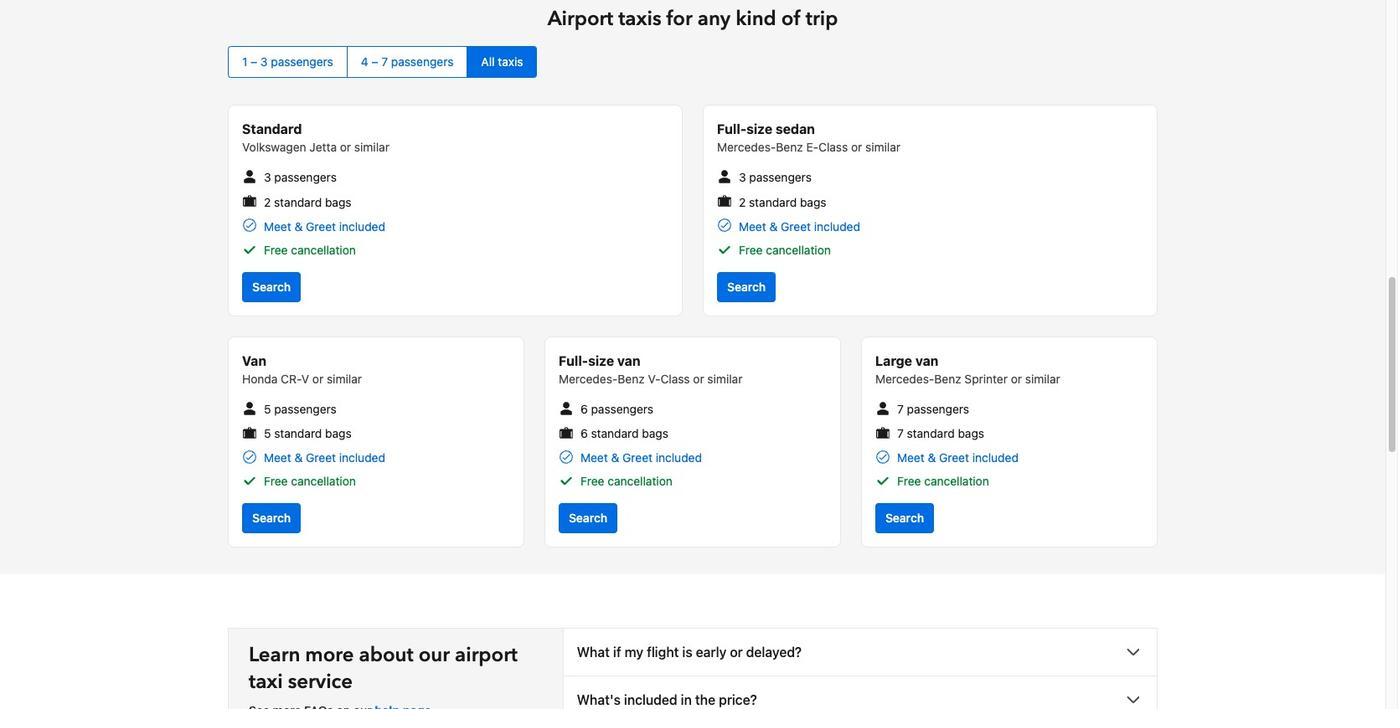 Task type: describe. For each thing, give the bounding box(es) containing it.
3 passengers for volkswagen
[[264, 170, 337, 185]]

standard for jetta
[[274, 195, 322, 209]]

meet & greet included for cr-
[[264, 451, 386, 466]]

cancellation for jetta
[[291, 243, 356, 257]]

5 standard bags
[[264, 427, 352, 441]]

mercedes- inside large van mercedes-benz sprinter or similar
[[876, 372, 935, 386]]

standard for cr-
[[274, 427, 322, 441]]

more
[[305, 642, 354, 670]]

all taxis
[[481, 55, 523, 69]]

6 passengers
[[581, 402, 654, 416]]

included for mercedes-
[[973, 451, 1019, 466]]

greet for cr-
[[306, 451, 336, 466]]

volkswagen
[[242, 140, 306, 154]]

similar inside standard volkswagen jetta or similar
[[354, 140, 390, 154]]

van
[[242, 354, 267, 369]]

passengers right 4
[[391, 55, 454, 69]]

meet & greet included for mercedes-
[[898, 451, 1019, 466]]

of
[[782, 5, 801, 33]]

or inside large van mercedes-benz sprinter or similar
[[1011, 372, 1023, 386]]

6 for 6 standard bags
[[581, 427, 588, 441]]

benz for sedan
[[776, 140, 804, 154]]

delayed?
[[747, 646, 802, 661]]

passengers for standard
[[274, 170, 337, 185]]

5 for 5 standard bags
[[264, 427, 271, 441]]

taxis for all
[[498, 55, 523, 69]]

7 passengers
[[898, 402, 970, 416]]

meet for van
[[581, 451, 608, 466]]

meet for cr-
[[264, 451, 291, 466]]

search button for van
[[559, 504, 618, 534]]

meet for jetta
[[264, 219, 291, 234]]

passengers for full-size van
[[591, 402, 654, 416]]

v
[[302, 372, 309, 386]]

passengers right '1'
[[271, 55, 333, 69]]

taxi
[[249, 669, 283, 697]]

free cancellation for mercedes-
[[898, 475, 990, 489]]

mercedes- for van
[[559, 372, 618, 386]]

is
[[683, 646, 693, 661]]

included for sedan
[[815, 219, 861, 234]]

airport
[[548, 5, 614, 33]]

similar inside van honda cr-v or similar
[[327, 372, 362, 386]]

6 for 6 passengers
[[581, 402, 588, 416]]

similar inside large van mercedes-benz sprinter or similar
[[1026, 372, 1061, 386]]

sprinter
[[965, 372, 1008, 386]]

3 inside "sort results by" element
[[261, 55, 268, 69]]

4 – 7 passengers
[[361, 55, 454, 69]]

meet & greet included for jetta
[[264, 219, 386, 234]]

or inside full-size sedan mercedes-benz e-class or similar
[[852, 140, 863, 154]]

free cancellation for jetta
[[264, 243, 356, 257]]

standard for mercedes-
[[907, 427, 955, 441]]

full-size van mercedes-benz v-class or similar
[[559, 354, 743, 386]]

& for van
[[611, 451, 620, 466]]

cr-
[[281, 372, 302, 386]]

7 for 7 standard bags
[[898, 427, 904, 441]]

class for van
[[661, 372, 690, 386]]

large van mercedes-benz sprinter or similar
[[876, 354, 1061, 386]]

greet for van
[[623, 451, 653, 466]]

the
[[696, 694, 716, 709]]

bags for cr-
[[325, 427, 352, 441]]

service
[[288, 669, 353, 697]]

free cancellation for cr-
[[264, 475, 356, 489]]

full- for full-size van
[[559, 354, 589, 369]]

van inside the full-size van mercedes-benz v-class or similar
[[618, 354, 641, 369]]

– for 7
[[372, 55, 378, 69]]

search button for jetta
[[242, 272, 301, 302]]

free for sedan
[[739, 243, 763, 257]]

meet for mercedes-
[[898, 451, 925, 466]]

2 for volkswagen
[[264, 195, 271, 209]]

taxis for airport
[[619, 5, 662, 33]]

& for cr-
[[295, 451, 303, 466]]

what if my flight is early or delayed?
[[577, 646, 802, 661]]

free for van
[[581, 475, 605, 489]]

class for sedan
[[819, 140, 848, 154]]

cancellation for sedan
[[766, 243, 831, 257]]

search button for cr-
[[242, 504, 301, 534]]

greet for mercedes-
[[940, 451, 970, 466]]



Task type: locate. For each thing, give the bounding box(es) containing it.
4
[[361, 55, 369, 69]]

cancellation
[[291, 243, 356, 257], [766, 243, 831, 257], [291, 475, 356, 489], [608, 475, 673, 489], [925, 475, 990, 489]]

bags for mercedes-
[[958, 427, 985, 441]]

1 horizontal spatial van
[[916, 354, 939, 369]]

3 for full-
[[739, 170, 747, 185]]

similar inside full-size sedan mercedes-benz e-class or similar
[[866, 140, 901, 154]]

van inside large van mercedes-benz sprinter or similar
[[916, 354, 939, 369]]

1 vertical spatial taxis
[[498, 55, 523, 69]]

benz inside large van mercedes-benz sprinter or similar
[[935, 372, 962, 386]]

e-
[[807, 140, 819, 154]]

–
[[251, 55, 257, 69], [372, 55, 378, 69]]

size
[[747, 122, 773, 137], [589, 354, 614, 369]]

meet
[[264, 219, 291, 234], [739, 219, 767, 234], [264, 451, 291, 466], [581, 451, 608, 466], [898, 451, 925, 466]]

similar right sprinter
[[1026, 372, 1061, 386]]

or inside the full-size van mercedes-benz v-class or similar
[[693, 372, 705, 386]]

or right jetta
[[340, 140, 351, 154]]

mercedes- down large
[[876, 372, 935, 386]]

0 horizontal spatial benz
[[618, 372, 645, 386]]

5
[[264, 402, 271, 416], [264, 427, 271, 441]]

cancellation for mercedes-
[[925, 475, 990, 489]]

6 standard bags
[[581, 427, 669, 441]]

search button for mercedes-
[[876, 504, 935, 534]]

taxis
[[619, 5, 662, 33], [498, 55, 523, 69]]

& for jetta
[[295, 219, 303, 234]]

2 van from the left
[[916, 354, 939, 369]]

2 vertical spatial 7
[[898, 427, 904, 441]]

similar right e-
[[866, 140, 901, 154]]

greet
[[306, 219, 336, 234], [781, 219, 811, 234], [306, 451, 336, 466], [623, 451, 653, 466], [940, 451, 970, 466]]

taxis right all
[[498, 55, 523, 69]]

7 down the "7 passengers"
[[898, 427, 904, 441]]

bags down the "7 passengers"
[[958, 427, 985, 441]]

0 vertical spatial taxis
[[619, 5, 662, 33]]

standard
[[274, 195, 322, 209], [749, 195, 797, 209], [274, 427, 322, 441], [591, 427, 639, 441], [907, 427, 955, 441]]

or right e-
[[852, 140, 863, 154]]

cancellation for van
[[608, 475, 673, 489]]

free cancellation for van
[[581, 475, 673, 489]]

standard down 6 passengers
[[591, 427, 639, 441]]

greet down e-
[[781, 219, 811, 234]]

free for cr-
[[264, 475, 288, 489]]

greet down 7 standard bags at the right bottom
[[940, 451, 970, 466]]

what
[[577, 646, 610, 661]]

1 horizontal spatial –
[[372, 55, 378, 69]]

greet for jetta
[[306, 219, 336, 234]]

– right 4
[[372, 55, 378, 69]]

free for jetta
[[264, 243, 288, 257]]

3 for standard
[[264, 170, 271, 185]]

mercedes- for sedan
[[717, 140, 776, 154]]

0 horizontal spatial full-
[[559, 354, 589, 369]]

0 vertical spatial 6
[[581, 402, 588, 416]]

2 3 passengers from the left
[[739, 170, 812, 185]]

free cancellation for sedan
[[739, 243, 831, 257]]

for
[[667, 5, 693, 33]]

0 vertical spatial 7
[[382, 55, 388, 69]]

6 up the 6 standard bags
[[581, 402, 588, 416]]

similar right v-
[[708, 372, 743, 386]]

1 horizontal spatial size
[[747, 122, 773, 137]]

standard for sedan
[[749, 195, 797, 209]]

class inside the full-size van mercedes-benz v-class or similar
[[661, 372, 690, 386]]

7 right 4
[[382, 55, 388, 69]]

similar right v
[[327, 372, 362, 386]]

mercedes- inside full-size sedan mercedes-benz e-class or similar
[[717, 140, 776, 154]]

5 passengers
[[264, 402, 337, 416]]

trip
[[806, 5, 838, 33]]

free
[[264, 243, 288, 257], [739, 243, 763, 257], [264, 475, 288, 489], [581, 475, 605, 489], [898, 475, 922, 489]]

passengers
[[271, 55, 333, 69], [391, 55, 454, 69], [274, 170, 337, 185], [750, 170, 812, 185], [274, 402, 337, 416], [591, 402, 654, 416], [907, 402, 970, 416]]

free cancellation
[[264, 243, 356, 257], [739, 243, 831, 257], [264, 475, 356, 489], [581, 475, 673, 489], [898, 475, 990, 489]]

bags for sedan
[[800, 195, 827, 209]]

mercedes- inside the full-size van mercedes-benz v-class or similar
[[559, 372, 618, 386]]

0 horizontal spatial taxis
[[498, 55, 523, 69]]

standard for van
[[591, 427, 639, 441]]

1 horizontal spatial full-
[[717, 122, 747, 137]]

1 horizontal spatial mercedes-
[[717, 140, 776, 154]]

bags for van
[[642, 427, 669, 441]]

passengers down jetta
[[274, 170, 337, 185]]

full-
[[717, 122, 747, 137], [559, 354, 589, 369]]

benz up the "7 passengers"
[[935, 372, 962, 386]]

1 2 standard bags from the left
[[264, 195, 352, 209]]

size for sedan
[[747, 122, 773, 137]]

greet down 5 standard bags
[[306, 451, 336, 466]]

0 vertical spatial 5
[[264, 402, 271, 416]]

mercedes- down sedan
[[717, 140, 776, 154]]

size left sedan
[[747, 122, 773, 137]]

2 for size
[[739, 195, 746, 209]]

included
[[339, 219, 386, 234], [815, 219, 861, 234], [339, 451, 386, 466], [656, 451, 702, 466], [973, 451, 1019, 466], [624, 694, 678, 709]]

learn more about our airport taxi service
[[249, 642, 518, 697]]

kind
[[736, 5, 777, 33]]

0 horizontal spatial class
[[661, 372, 690, 386]]

0 horizontal spatial van
[[618, 354, 641, 369]]

bags down jetta
[[325, 195, 352, 209]]

2
[[264, 195, 271, 209], [739, 195, 746, 209]]

passengers down e-
[[750, 170, 812, 185]]

passengers up the 6 standard bags
[[591, 402, 654, 416]]

van honda cr-v or similar
[[242, 354, 362, 386]]

or inside dropdown button
[[730, 646, 743, 661]]

&
[[295, 219, 303, 234], [770, 219, 778, 234], [295, 451, 303, 466], [611, 451, 620, 466], [928, 451, 937, 466]]

flight
[[647, 646, 679, 661]]

passengers up 7 standard bags at the right bottom
[[907, 402, 970, 416]]

or right sprinter
[[1011, 372, 1023, 386]]

0 horizontal spatial mercedes-
[[559, 372, 618, 386]]

2 6 from the top
[[581, 427, 588, 441]]

meet & greet included down 5 standard bags
[[264, 451, 386, 466]]

search for van
[[569, 512, 608, 526]]

standard
[[242, 122, 302, 137]]

0 horizontal spatial 2 standard bags
[[264, 195, 352, 209]]

search for mercedes-
[[886, 512, 925, 526]]

benz down sedan
[[776, 140, 804, 154]]

& for mercedes-
[[928, 451, 937, 466]]

what if my flight is early or delayed? button
[[564, 630, 1158, 677]]

honda
[[242, 372, 278, 386]]

full- inside the full-size van mercedes-benz v-class or similar
[[559, 354, 589, 369]]

cancellation for cr-
[[291, 475, 356, 489]]

all
[[481, 55, 495, 69]]

my
[[625, 646, 644, 661]]

included for van
[[656, 451, 702, 466]]

7 up 7 standard bags at the right bottom
[[898, 402, 904, 416]]

meet for sedan
[[739, 219, 767, 234]]

bags
[[325, 195, 352, 209], [800, 195, 827, 209], [325, 427, 352, 441], [642, 427, 669, 441], [958, 427, 985, 441]]

– for 3
[[251, 55, 257, 69]]

5 down honda
[[264, 402, 271, 416]]

2 standard bags for jetta
[[264, 195, 352, 209]]

if
[[614, 646, 622, 661]]

benz inside the full-size van mercedes-benz v-class or similar
[[618, 372, 645, 386]]

7
[[382, 55, 388, 69], [898, 402, 904, 416], [898, 427, 904, 441]]

2 standard bags down jetta
[[264, 195, 352, 209]]

passengers for full-size sedan
[[750, 170, 812, 185]]

1 vertical spatial class
[[661, 372, 690, 386]]

passengers up 5 standard bags
[[274, 402, 337, 416]]

van up 6 passengers
[[618, 354, 641, 369]]

7 for 7 passengers
[[898, 402, 904, 416]]

meet & greet included for sedan
[[739, 219, 861, 234]]

6
[[581, 402, 588, 416], [581, 427, 588, 441]]

bags down the 5 passengers
[[325, 427, 352, 441]]

3 passengers down e-
[[739, 170, 812, 185]]

3
[[261, 55, 268, 69], [264, 170, 271, 185], [739, 170, 747, 185]]

1 horizontal spatial 2
[[739, 195, 746, 209]]

& for sedan
[[770, 219, 778, 234]]

0 vertical spatial class
[[819, 140, 848, 154]]

similar
[[354, 140, 390, 154], [866, 140, 901, 154], [327, 372, 362, 386], [708, 372, 743, 386], [1026, 372, 1061, 386]]

7 inside "sort results by" element
[[382, 55, 388, 69]]

search for jetta
[[252, 280, 291, 294]]

greet down jetta
[[306, 219, 336, 234]]

large
[[876, 354, 913, 369]]

free for mercedes-
[[898, 475, 922, 489]]

2 2 from the left
[[739, 195, 746, 209]]

0 horizontal spatial –
[[251, 55, 257, 69]]

meet & greet included down 7 standard bags at the right bottom
[[898, 451, 1019, 466]]

3 passengers down jetta
[[264, 170, 337, 185]]

included inside dropdown button
[[624, 694, 678, 709]]

class
[[819, 140, 848, 154], [661, 372, 690, 386]]

1 vertical spatial 6
[[581, 427, 588, 441]]

full- for full-size sedan
[[717, 122, 747, 137]]

bags down e-
[[800, 195, 827, 209]]

meet & greet included down e-
[[739, 219, 861, 234]]

1 vertical spatial 7
[[898, 402, 904, 416]]

bags down 6 passengers
[[642, 427, 669, 441]]

2 2 standard bags from the left
[[739, 195, 827, 209]]

what's included in the price? button
[[564, 678, 1158, 710]]

meet & greet included
[[264, 219, 386, 234], [739, 219, 861, 234], [264, 451, 386, 466], [581, 451, 702, 466], [898, 451, 1019, 466]]

size up 6 passengers
[[589, 354, 614, 369]]

0 horizontal spatial 2
[[264, 195, 271, 209]]

search
[[252, 280, 291, 294], [728, 280, 766, 294], [252, 512, 291, 526], [569, 512, 608, 526], [886, 512, 925, 526]]

7 standard bags
[[898, 427, 985, 441]]

6 down 6 passengers
[[581, 427, 588, 441]]

1 horizontal spatial benz
[[776, 140, 804, 154]]

meet & greet included down jetta
[[264, 219, 386, 234]]

benz
[[776, 140, 804, 154], [618, 372, 645, 386], [935, 372, 962, 386]]

what's
[[577, 694, 621, 709]]

search button for sedan
[[717, 272, 776, 302]]

or right v
[[313, 372, 324, 386]]

– right '1'
[[251, 55, 257, 69]]

1 vertical spatial 5
[[264, 427, 271, 441]]

3 down volkswagen
[[264, 170, 271, 185]]

search button
[[242, 272, 301, 302], [717, 272, 776, 302], [242, 504, 301, 534], [559, 504, 618, 534], [876, 504, 935, 534]]

in
[[681, 694, 692, 709]]

any
[[698, 5, 731, 33]]

meet & greet included for van
[[581, 451, 702, 466]]

3 down full-size sedan mercedes-benz e-class or similar
[[739, 170, 747, 185]]

benz inside full-size sedan mercedes-benz e-class or similar
[[776, 140, 804, 154]]

what's included in the price?
[[577, 694, 758, 709]]

1 – from the left
[[251, 55, 257, 69]]

or right early
[[730, 646, 743, 661]]

size inside full-size sedan mercedes-benz e-class or similar
[[747, 122, 773, 137]]

mercedes- up 6 passengers
[[559, 372, 618, 386]]

3 passengers
[[264, 170, 337, 185], [739, 170, 812, 185]]

1 6 from the top
[[581, 402, 588, 416]]

taxis left for
[[619, 5, 662, 33]]

search for cr-
[[252, 512, 291, 526]]

or right v-
[[693, 372, 705, 386]]

v-
[[648, 372, 661, 386]]

0 horizontal spatial 3 passengers
[[264, 170, 337, 185]]

size inside the full-size van mercedes-benz v-class or similar
[[589, 354, 614, 369]]

size for van
[[589, 354, 614, 369]]

1 horizontal spatial 3 passengers
[[739, 170, 812, 185]]

taxis inside "sort results by" element
[[498, 55, 523, 69]]

standard down full-size sedan mercedes-benz e-class or similar
[[749, 195, 797, 209]]

bags for jetta
[[325, 195, 352, 209]]

1 vertical spatial size
[[589, 354, 614, 369]]

similar right jetta
[[354, 140, 390, 154]]

class inside full-size sedan mercedes-benz e-class or similar
[[819, 140, 848, 154]]

0 vertical spatial size
[[747, 122, 773, 137]]

learn
[[249, 642, 300, 670]]

full- inside full-size sedan mercedes-benz e-class or similar
[[717, 122, 747, 137]]

mercedes-
[[717, 140, 776, 154], [559, 372, 618, 386], [876, 372, 935, 386]]

sedan
[[776, 122, 816, 137]]

price?
[[719, 694, 758, 709]]

passengers for van
[[274, 402, 337, 416]]

included for jetta
[[339, 219, 386, 234]]

2 standard bags
[[264, 195, 352, 209], [739, 195, 827, 209]]

or
[[340, 140, 351, 154], [852, 140, 863, 154], [313, 372, 324, 386], [693, 372, 705, 386], [1011, 372, 1023, 386], [730, 646, 743, 661]]

van
[[618, 354, 641, 369], [916, 354, 939, 369]]

1 5 from the top
[[264, 402, 271, 416]]

0 horizontal spatial size
[[589, 354, 614, 369]]

passengers for large van
[[907, 402, 970, 416]]

or inside standard volkswagen jetta or similar
[[340, 140, 351, 154]]

van right large
[[916, 354, 939, 369]]

full- up 6 passengers
[[559, 354, 589, 369]]

2 standard bags down e-
[[739, 195, 827, 209]]

1 van from the left
[[618, 354, 641, 369]]

sort results by element
[[228, 46, 1158, 78]]

2 horizontal spatial mercedes-
[[876, 372, 935, 386]]

jetta
[[310, 140, 337, 154]]

benz for van
[[618, 372, 645, 386]]

search for sedan
[[728, 280, 766, 294]]

1 horizontal spatial taxis
[[619, 5, 662, 33]]

0 vertical spatial full-
[[717, 122, 747, 137]]

greet for sedan
[[781, 219, 811, 234]]

greet down the 6 standard bags
[[623, 451, 653, 466]]

about
[[359, 642, 414, 670]]

1
[[242, 55, 248, 69]]

2 5 from the top
[[264, 427, 271, 441]]

meet & greet included down the 6 standard bags
[[581, 451, 702, 466]]

1 – 3 passengers
[[242, 55, 333, 69]]

or inside van honda cr-v or similar
[[313, 372, 324, 386]]

full-size sedan mercedes-benz e-class or similar
[[717, 122, 901, 154]]

3 right '1'
[[261, 55, 268, 69]]

standard down volkswagen
[[274, 195, 322, 209]]

standard down the 5 passengers
[[274, 427, 322, 441]]

3 passengers for size
[[739, 170, 812, 185]]

2 standard bags for sedan
[[739, 195, 827, 209]]

1 3 passengers from the left
[[264, 170, 337, 185]]

airport
[[455, 642, 518, 670]]

1 vertical spatial full-
[[559, 354, 589, 369]]

5 down the 5 passengers
[[264, 427, 271, 441]]

1 2 from the left
[[264, 195, 271, 209]]

5 for 5 passengers
[[264, 402, 271, 416]]

2 – from the left
[[372, 55, 378, 69]]

early
[[696, 646, 727, 661]]

benz left v-
[[618, 372, 645, 386]]

2 horizontal spatial benz
[[935, 372, 962, 386]]

our
[[419, 642, 450, 670]]

full- left sedan
[[717, 122, 747, 137]]

standard volkswagen jetta or similar
[[242, 122, 390, 154]]

included for cr-
[[339, 451, 386, 466]]

airport taxis for any kind of trip
[[548, 5, 838, 33]]

1 horizontal spatial 2 standard bags
[[739, 195, 827, 209]]

1 horizontal spatial class
[[819, 140, 848, 154]]

similar inside the full-size van mercedes-benz v-class or similar
[[708, 372, 743, 386]]

standard down the "7 passengers"
[[907, 427, 955, 441]]



Task type: vqa. For each thing, say whether or not it's contained in the screenshot.
Multilingual audio guides
no



